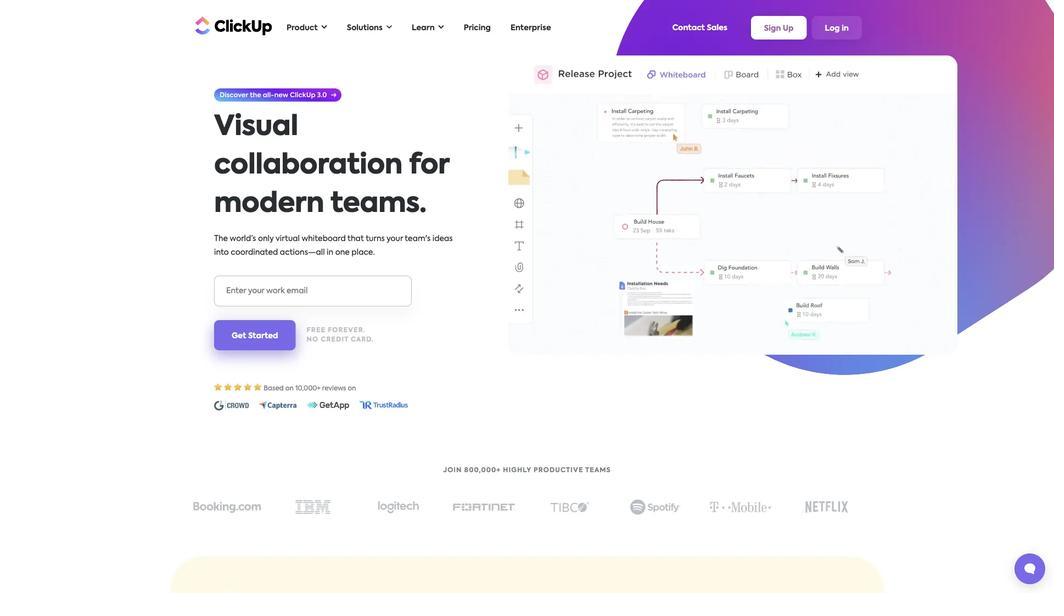 Task type: describe. For each thing, give the bounding box(es) containing it.
solutions
[[347, 24, 383, 32]]

the world's only virtual whiteboard that turns your team's ideas into coordinated actions—all in one place.
[[214, 235, 453, 256]]

1 star image from the left
[[214, 383, 222, 391]]

4 star image from the left
[[254, 383, 262, 391]]

trustradius logo image
[[359, 401, 408, 410]]

clickup image
[[192, 15, 272, 36]]

coordinated
[[231, 249, 278, 256]]

2 on from the left
[[348, 385, 356, 392]]

fortinet logo image
[[453, 503, 516, 511]]

log
[[825, 25, 840, 32]]

contact sales
[[673, 24, 728, 32]]

join 800,000+ highly productive teams
[[443, 467, 611, 474]]

virtual
[[276, 235, 300, 242]]

solutions button
[[341, 16, 398, 39]]

one
[[335, 249, 350, 256]]

booking-dot-com logo image
[[193, 501, 261, 513]]

pricing link
[[458, 16, 496, 39]]

that
[[348, 235, 364, 242]]

based
[[264, 385, 284, 392]]

log in
[[825, 25, 849, 32]]

the
[[214, 235, 228, 242]]

product button
[[281, 16, 333, 39]]

logitech logo image
[[378, 501, 419, 514]]

log in link
[[812, 16, 862, 39]]

based on 10,000+ reviews on
[[264, 385, 356, 392]]

sales
[[707, 24, 728, 32]]

only
[[258, 235, 274, 242]]

free forever. no credit card.
[[307, 327, 374, 343]]

star image
[[244, 383, 252, 391]]

your
[[387, 235, 403, 242]]

800,000+
[[464, 467, 501, 474]]

modern
[[214, 191, 324, 218]]

Enter your work email email field
[[214, 276, 412, 306]]

get
[[232, 332, 246, 340]]

in inside the world's only virtual whiteboard that turns your team's ideas into coordinated actions—all in one place.
[[327, 249, 333, 256]]

team's
[[405, 235, 431, 242]]

visual collaboration for modern teams.
[[214, 114, 449, 218]]

enterprise link
[[505, 16, 557, 39]]

1 on from the left
[[285, 385, 294, 392]]

turns
[[366, 235, 385, 242]]

get started button
[[214, 320, 296, 350]]

teams.
[[330, 191, 426, 218]]

join
[[443, 467, 462, 474]]



Task type: vqa. For each thing, say whether or not it's contained in the screenshot.
Whiteboards
no



Task type: locate. For each thing, give the bounding box(es) containing it.
collaboration
[[214, 152, 403, 180]]

no
[[307, 336, 319, 343]]

contact
[[673, 24, 705, 32]]

learn button
[[406, 16, 450, 39]]

discover the all-new clickup 3.0 image
[[214, 88, 342, 102]]

10,000+
[[295, 385, 321, 392]]

credit
[[321, 336, 349, 343]]

spotify logo image
[[630, 500, 681, 515]]

actions—all
[[280, 249, 325, 256]]

tibco logo image
[[551, 502, 590, 513]]

world's
[[230, 235, 256, 242]]

highly
[[503, 467, 532, 474]]

place.
[[352, 249, 375, 256]]

g2crowd logo image
[[214, 401, 249, 411]]

star image
[[214, 383, 222, 391], [224, 383, 232, 391], [234, 383, 242, 391], [254, 383, 262, 391]]

on right based
[[285, 385, 294, 392]]

contact sales link
[[667, 18, 733, 37]]

3 star image from the left
[[234, 383, 242, 391]]

on right reviews
[[348, 385, 356, 392]]

sign
[[764, 25, 781, 32]]

1 vertical spatial in
[[327, 249, 333, 256]]

get started
[[232, 332, 278, 340]]

teams
[[586, 467, 611, 474]]

in left one
[[327, 249, 333, 256]]

forever.
[[328, 327, 366, 334]]

netflix logo image
[[806, 501, 849, 513]]

pricing
[[464, 24, 491, 32]]

reviews
[[322, 385, 346, 392]]

1 horizontal spatial on
[[348, 385, 356, 392]]

0 vertical spatial in
[[842, 25, 849, 32]]

whiteboard
[[302, 235, 346, 242]]

for
[[409, 152, 449, 180]]

enterprise
[[511, 24, 551, 32]]

0 horizontal spatial in
[[327, 249, 333, 256]]

visual
[[214, 114, 298, 141]]

0 horizontal spatial on
[[285, 385, 294, 392]]

card.
[[351, 336, 374, 343]]

sign up button
[[751, 16, 807, 39]]

learn
[[412, 24, 435, 32]]

t-mobile logo image
[[708, 499, 775, 516]]

up
[[783, 25, 794, 32]]

in right log
[[842, 25, 849, 32]]

ideas
[[433, 235, 453, 242]]

getapp logo image
[[307, 401, 349, 410]]

started
[[248, 332, 278, 340]]

capterra logo image
[[259, 401, 297, 410]]

free
[[307, 327, 326, 334]]

productive
[[534, 467, 584, 474]]

product
[[287, 24, 318, 32]]

in
[[842, 25, 849, 32], [327, 249, 333, 256]]

sign up
[[764, 25, 794, 32]]

on
[[285, 385, 294, 392], [348, 385, 356, 392]]

ibm logo image
[[296, 500, 330, 514]]

into
[[214, 249, 229, 256]]

1 horizontal spatial in
[[842, 25, 849, 32]]

2 star image from the left
[[224, 383, 232, 391]]



